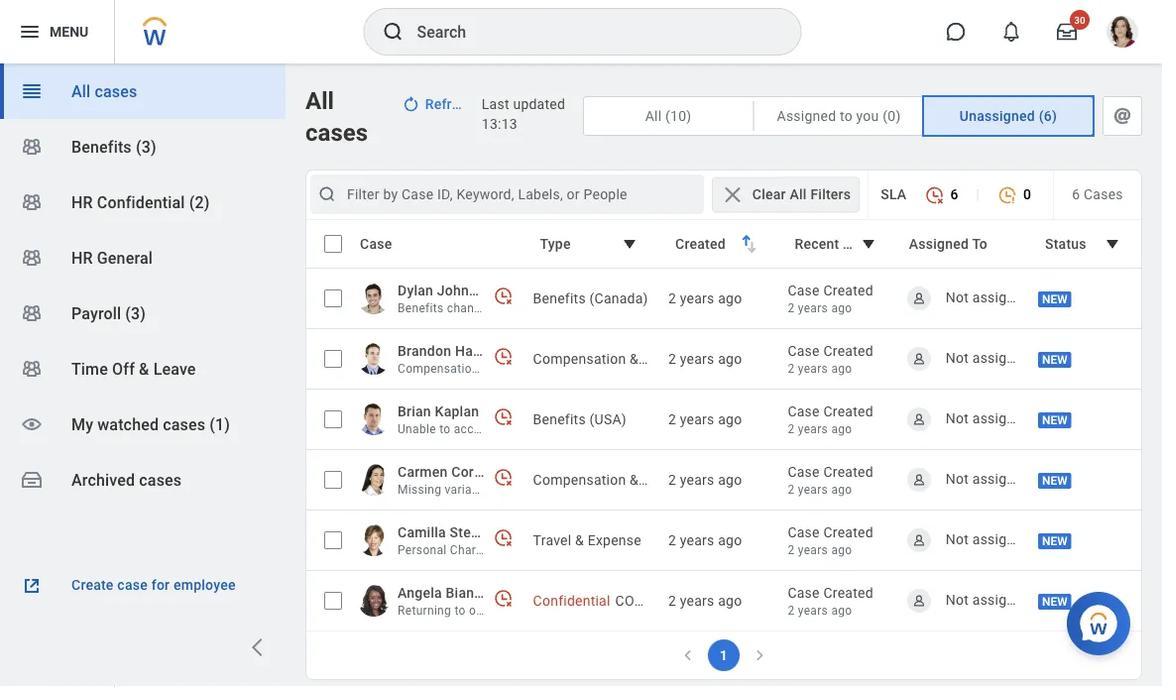 Task type: describe. For each thing, give the bounding box(es) containing it.
hr confidential (2)
[[71, 193, 210, 212]]

new for second user icon
[[1042, 595, 1068, 609]]

recent
[[795, 236, 839, 252]]

inbox large image
[[1057, 22, 1077, 42]]

you
[[856, 108, 879, 124]]

leave
[[153, 359, 196, 378]]

caret down image for status
[[1101, 232, 1125, 256]]

benefits (usa)
[[533, 411, 627, 427]]

time to resolve - overdue element for camilla stewart
[[493, 528, 513, 548]]

cases inside all cases link
[[95, 82, 137, 101]]

hr for hr general
[[71, 248, 93, 267]]

not for user image associated with benefits (usa)
[[946, 410, 969, 427]]

assigned for assigned to
[[909, 236, 969, 252]]

clock exclamation image
[[998, 186, 1018, 205]]

brandon
[[398, 343, 451, 359]]

bianchi
[[446, 585, 494, 601]]

brandon harris compensation missing
[[398, 343, 526, 376]]

compensation for harris
[[533, 351, 626, 367]]

confidential inside hr confidential (2) link
[[97, 193, 185, 212]]

new for second user icon from the bottom
[[1042, 353, 1068, 367]]

time off & leave link
[[0, 341, 286, 397]]

harris
[[455, 343, 494, 359]]

1
[[720, 647, 728, 664]]

on
[[493, 543, 507, 557]]

justify image
[[18, 20, 42, 44]]

recent action button
[[782, 225, 893, 263]]

compensation & payroll for brandon harris
[[533, 351, 686, 367]]

(3) for payroll (3)
[[125, 304, 146, 323]]

created inside button
[[675, 236, 726, 252]]

general
[[97, 248, 153, 267]]

all (10) button
[[584, 97, 753, 135]]

unassigned (6) button
[[924, 97, 1093, 135]]

assigned for user image associated with benefits (usa)
[[973, 410, 1030, 427]]

payroll for brandon harris
[[642, 351, 686, 367]]

cortes
[[452, 464, 494, 480]]

type button
[[527, 225, 655, 263]]

all left reset icon on the top of the page
[[305, 87, 334, 115]]

created for user image associated with benefits (usa)
[[824, 403, 873, 419]]

filter by case id, keyword, labels, or people. type label: to find cases with specific labels applied element
[[310, 175, 704, 214]]

time
[[71, 359, 108, 378]]

not for user image related to benefits (canada)
[[946, 289, 969, 306]]

credit
[[510, 543, 544, 557]]

contact card matrix manager image for hr confidential (2)
[[20, 190, 44, 214]]

caret down image for recent action
[[857, 232, 880, 256]]

covid-
[[615, 593, 661, 609]]

assigned to you (0)
[[777, 108, 901, 124]]

johnson
[[437, 282, 493, 299]]

unassigned
[[960, 108, 1035, 124]]

travel & expense
[[533, 532, 642, 548]]

& inside time off & leave link
[[139, 359, 149, 378]]

confidential inside the unassigned (6) tab panel
[[533, 593, 611, 609]]

time to resolve - overdue image for stewart
[[493, 528, 513, 548]]

hr general link
[[0, 230, 286, 286]]

updated
[[513, 96, 565, 113]]

payroll (3)
[[71, 304, 146, 323]]

(2)
[[189, 193, 210, 212]]

not for user image for compensation & payroll
[[946, 471, 969, 487]]

clock x image
[[925, 186, 945, 205]]

all cases link
[[0, 63, 286, 119]]

archived cases
[[71, 471, 182, 489]]

my watched cases (1)
[[71, 415, 230, 434]]

time to resolve - overdue element for carmen cortes
[[493, 467, 513, 487]]

last
[[482, 96, 509, 113]]

clear
[[753, 186, 786, 203]]

user image for compensation & payroll
[[912, 473, 927, 487]]

1 case created 2 years ago from the top
[[788, 282, 873, 315]]

missing
[[398, 483, 442, 497]]

compensation inside brandon harris compensation missing
[[398, 362, 479, 376]]

time to resolve - overdue image for angela bianchi
[[493, 588, 513, 608]]

time to first response - overdue image
[[493, 407, 513, 427]]

6 case created 2 years ago from the top
[[788, 585, 873, 618]]

assigned for user image related to benefits (canada)
[[973, 289, 1030, 306]]

(canada)
[[590, 290, 648, 306]]

watched
[[97, 415, 159, 434]]

x image
[[721, 183, 745, 207]]

benefits (3)
[[71, 137, 156, 156]]

expense
[[588, 532, 642, 548]]

cases inside my watched cases (1) link
[[163, 415, 205, 434]]

new for user image for travel & expense
[[1042, 534, 1068, 548]]

Search Workday  search field
[[417, 10, 760, 54]]

case for user image for travel & expense
[[788, 524, 820, 540]]

hr confidential (2) link
[[0, 175, 286, 230]]

status
[[1045, 236, 1087, 252]]

3 2 years ago from the top
[[668, 411, 742, 427]]

missing variable pay for q3 button
[[398, 482, 550, 498]]

clear all filters button
[[712, 177, 860, 213]]

payroll for carmen cortes
[[642, 472, 686, 488]]

1 user image from the top
[[912, 352, 927, 366]]

create
[[71, 577, 114, 593]]

6 not assigned from the top
[[946, 592, 1030, 608]]

angela bianchi
[[398, 585, 494, 601]]

filters
[[811, 186, 851, 203]]

1 time to resolve - overdue element from the top
[[493, 286, 513, 306]]

notifications large image
[[1002, 22, 1021, 42]]

(usa)
[[590, 411, 627, 427]]

contact card matrix manager image for hr general
[[20, 246, 44, 270]]

|
[[976, 186, 980, 203]]

created for user image for compensation & payroll
[[824, 464, 873, 480]]

create case for employee
[[71, 577, 236, 593]]

archived cases link
[[0, 452, 286, 508]]

case for user image related to benefits (canada)
[[788, 282, 820, 299]]

inbox image
[[20, 468, 44, 492]]

case for user image for compensation & payroll
[[788, 464, 820, 480]]

0 button
[[988, 176, 1041, 214]]

travel
[[533, 532, 572, 548]]

30 button
[[1045, 10, 1090, 54]]

my watched cases (1) link
[[0, 397, 286, 452]]

2 years ago for brandon harris
[[668, 351, 742, 367]]

personal
[[398, 543, 447, 557]]

missing
[[482, 362, 526, 376]]

created for user image related to benefits (canada)
[[824, 282, 873, 299]]

status button
[[1032, 225, 1137, 263]]

action
[[843, 236, 885, 252]]

hr general
[[71, 248, 153, 267]]

3 not assigned from the top
[[946, 410, 1030, 427]]

time off & leave
[[71, 359, 196, 378]]

personal charge on credit card button
[[398, 542, 573, 558]]

brian kaplan
[[398, 403, 479, 419]]

not for user image for travel & expense
[[946, 531, 969, 548]]

benefits (3) link
[[0, 119, 286, 175]]

assigned for assigned to you (0)
[[777, 108, 836, 124]]

(3) for benefits (3)
[[136, 137, 156, 156]]

time to resolve - overdue image for cortes
[[493, 467, 513, 487]]

menu
[[50, 23, 89, 40]]

& for camilla stewart
[[575, 532, 584, 548]]

menu banner
[[0, 0, 1162, 63]]

profile logan mcneil image
[[1107, 16, 1138, 52]]

confidential covid-19 2 years ago
[[533, 593, 742, 609]]

new for user image related to benefits (canada)
[[1042, 292, 1068, 306]]

4 not assigned from the top
[[946, 471, 1030, 487]]

1 horizontal spatial all cases
[[305, 87, 368, 147]]

search image for search workday "search field"
[[381, 20, 405, 44]]

5 time to resolve - overdue element from the top
[[493, 588, 513, 608]]

created for user image for travel & expense
[[824, 524, 873, 540]]

(0)
[[883, 108, 901, 124]]

unassigned (6)
[[960, 108, 1057, 124]]

dylan johnson
[[398, 282, 493, 299]]

2 case created 2 years ago from the top
[[788, 343, 873, 376]]

to
[[840, 108, 853, 124]]

benefits (canada)
[[533, 290, 648, 306]]

case for second user icon
[[788, 585, 820, 601]]

not for second user icon from the bottom
[[946, 350, 969, 366]]

assigned for user image for travel & expense
[[973, 531, 1030, 548]]

2 not assigned from the top
[[946, 350, 1030, 366]]

grid view image
[[20, 79, 44, 103]]

camilla stewart personal charge on credit card
[[398, 524, 573, 557]]

compensation missing button
[[398, 361, 526, 377]]

13:13
[[482, 116, 518, 132]]

user image for benefits (usa)
[[912, 412, 927, 427]]



Task type: locate. For each thing, give the bounding box(es) containing it.
6 for 6 cases
[[1072, 186, 1080, 203]]

1 contact card matrix manager image from the top
[[20, 190, 44, 214]]

ago
[[718, 290, 742, 306], [831, 301, 852, 315], [718, 351, 742, 367], [831, 362, 852, 376], [718, 411, 742, 427], [831, 422, 852, 436], [718, 472, 742, 488], [831, 483, 852, 497], [718, 532, 742, 548], [831, 543, 852, 557], [718, 593, 742, 609], [831, 604, 852, 618]]

5 not assigned from the top
[[946, 531, 1030, 548]]

confidential up hr general link at the top
[[97, 193, 185, 212]]

6 for 6
[[950, 187, 958, 203]]

time to resolve - overdue image down 'on'
[[493, 588, 513, 608]]

compensation for cortes
[[533, 472, 626, 488]]

6 not from the top
[[946, 592, 969, 608]]

1 user image from the top
[[912, 291, 927, 306]]

2 vertical spatial contact card matrix manager image
[[20, 357, 44, 381]]

1 not assigned from the top
[[946, 289, 1030, 306]]

2 6 from the left
[[950, 187, 958, 203]]

sort down image
[[740, 235, 764, 259]]

0 vertical spatial compensation & payroll
[[533, 351, 686, 367]]

new for user image for compensation & payroll
[[1042, 474, 1068, 488]]

benefits up hr confidential (2) on the left top of page
[[71, 137, 132, 156]]

1 assigned from the top
[[973, 289, 1030, 306]]

6 new from the top
[[1042, 595, 1068, 609]]

1 vertical spatial contact card matrix manager image
[[20, 246, 44, 270]]

created button
[[662, 225, 774, 263]]

benefits for benefits (3)
[[71, 137, 132, 156]]

q3
[[534, 483, 550, 497]]

angela
[[398, 585, 442, 601]]

list containing all cases
[[0, 63, 286, 508]]

0 vertical spatial confidential
[[97, 193, 185, 212]]

for inside the carmen cortes missing variable pay for q3
[[515, 483, 531, 497]]

2 vertical spatial benefits
[[533, 411, 586, 427]]

contact card matrix manager image inside hr confidential (2) link
[[20, 190, 44, 214]]

assigned for second user icon
[[973, 592, 1030, 608]]

hr inside hr confidential (2) link
[[71, 193, 93, 212]]

4 2 years ago from the top
[[668, 472, 742, 488]]

benefits left (usa)
[[533, 411, 586, 427]]

1 vertical spatial (3)
[[125, 304, 146, 323]]

contact card matrix manager image
[[20, 190, 44, 214], [20, 301, 44, 325]]

payroll
[[71, 304, 121, 323], [642, 351, 686, 367], [642, 472, 686, 488]]

search image
[[381, 20, 405, 44], [317, 184, 337, 204]]

visible image
[[20, 413, 44, 436]]

unassigned (6) tab panel
[[305, 170, 1142, 680]]

(3) down all cases link
[[136, 137, 156, 156]]

for
[[515, 483, 531, 497], [151, 577, 170, 593]]

brian
[[398, 403, 431, 419]]

type
[[540, 236, 571, 252]]

to
[[972, 236, 988, 252]]

compensation down brandon at the left
[[398, 362, 479, 376]]

benefits down type
[[533, 290, 586, 306]]

2 years ago
[[668, 290, 742, 306], [668, 351, 742, 367], [668, 411, 742, 427], [668, 472, 742, 488], [668, 532, 742, 548]]

chevron right small image
[[750, 646, 770, 665]]

0
[[1023, 187, 1031, 203]]

all (10)
[[645, 108, 692, 124]]

caret down image inside status button
[[1101, 232, 1125, 256]]

create case for employee link
[[20, 574, 266, 598]]

contact card matrix manager image inside the payroll (3) link
[[20, 301, 44, 325]]

not
[[946, 289, 969, 306], [946, 350, 969, 366], [946, 410, 969, 427], [946, 471, 969, 487], [946, 531, 969, 548], [946, 592, 969, 608]]

assigned for user image for compensation & payroll
[[973, 471, 1030, 487]]

all inside clear all filters button
[[790, 186, 807, 203]]

benefits
[[71, 137, 132, 156], [533, 290, 586, 306], [533, 411, 586, 427]]

tab list
[[583, 96, 1142, 136]]

2 caret down image from the left
[[1101, 232, 1125, 256]]

Filter by Case ID, Keyword, Labels, or People text field
[[347, 184, 673, 204]]

2 hr from the top
[[71, 248, 93, 267]]

1 vertical spatial time to resolve - overdue image
[[493, 588, 513, 608]]

1 horizontal spatial 6
[[1072, 186, 1080, 203]]

4 new from the top
[[1042, 474, 1068, 488]]

compensation
[[533, 351, 626, 367], [398, 362, 479, 376], [533, 472, 626, 488]]

2 2 years ago from the top
[[668, 351, 742, 367]]

2 contact card matrix manager image from the top
[[20, 301, 44, 325]]

created for second user icon
[[824, 585, 873, 601]]

1 time to resolve - overdue image from the top
[[493, 346, 513, 366]]

benefits for benefits (usa)
[[533, 411, 586, 427]]

(3) up time off & leave
[[125, 304, 146, 323]]

assigned
[[777, 108, 836, 124], [909, 236, 969, 252]]

0 vertical spatial time to resolve - overdue image
[[493, 346, 513, 366]]

user image for benefits (canada)
[[912, 291, 927, 306]]

not for second user icon
[[946, 592, 969, 608]]

1 vertical spatial payroll
[[642, 351, 686, 367]]

variable
[[445, 483, 489, 497]]

time to resolve - overdue image right johnson
[[493, 286, 513, 306]]

0 vertical spatial for
[[515, 483, 531, 497]]

1 vertical spatial compensation & payroll
[[533, 472, 686, 488]]

confidential down card
[[533, 593, 611, 609]]

assigned inside button
[[777, 108, 836, 124]]

time to resolve - overdue element for brandon harris
[[493, 346, 513, 366]]

contact card matrix manager image for time off & leave
[[20, 357, 44, 381]]

all right clear
[[790, 186, 807, 203]]

payroll (3) link
[[0, 286, 286, 341]]

2 not from the top
[[946, 350, 969, 366]]

all cases left reset icon on the top of the page
[[305, 87, 368, 147]]

user image for travel & expense
[[912, 533, 927, 548]]

0 vertical spatial payroll
[[71, 304, 121, 323]]

3 user image from the top
[[912, 473, 927, 487]]

1 2 years ago from the top
[[668, 290, 742, 306]]

0 horizontal spatial caret down image
[[857, 232, 880, 256]]

list
[[0, 63, 286, 508]]

3 time to resolve - overdue element from the top
[[493, 467, 513, 487]]

all cases inside list
[[71, 82, 137, 101]]

contact card matrix manager image down grid view image
[[20, 135, 44, 159]]

all right grid view image
[[71, 82, 91, 101]]

employee
[[174, 577, 236, 593]]

6 left cases
[[1072, 186, 1080, 203]]

& for carmen cortes
[[630, 472, 639, 488]]

2 new from the top
[[1042, 353, 1068, 367]]

0 vertical spatial (3)
[[136, 137, 156, 156]]

stewart
[[450, 524, 500, 540]]

2 contact card matrix manager image from the top
[[20, 246, 44, 270]]

all left (10)
[[645, 108, 662, 124]]

5 case created 2 years ago from the top
[[788, 524, 873, 557]]

2 years ago for camilla stewart
[[668, 532, 742, 548]]

ext link image
[[20, 574, 44, 598]]

benefits inside list
[[71, 137, 132, 156]]

6 assigned from the top
[[973, 592, 1030, 608]]

camilla
[[398, 524, 446, 540]]

contact card matrix manager image up visible image
[[20, 357, 44, 381]]

contact card matrix manager image
[[20, 135, 44, 159], [20, 246, 44, 270], [20, 357, 44, 381]]

refresh button
[[393, 88, 475, 120]]

0 vertical spatial benefits
[[71, 137, 132, 156]]

5 2 years ago from the top
[[668, 532, 742, 548]]

2 user image from the top
[[912, 412, 927, 427]]

1 vertical spatial search image
[[317, 184, 337, 204]]

& right off
[[139, 359, 149, 378]]

user image
[[912, 291, 927, 306], [912, 412, 927, 427], [912, 473, 927, 487], [912, 533, 927, 548]]

0 horizontal spatial 6
[[950, 187, 958, 203]]

sla
[[881, 186, 907, 203]]

hr up hr general
[[71, 193, 93, 212]]

1 compensation & payroll from the top
[[533, 351, 686, 367]]

all cases
[[71, 82, 137, 101], [305, 87, 368, 147]]

0 horizontal spatial assigned
[[777, 108, 836, 124]]

(6)
[[1039, 108, 1057, 124]]

1 button
[[708, 640, 740, 671]]

caret down image
[[857, 232, 880, 256], [1101, 232, 1125, 256]]

caret down image inside recent action button
[[857, 232, 880, 256]]

2 compensation & payroll from the top
[[533, 472, 686, 488]]

case for second user icon from the bottom
[[788, 343, 820, 359]]

4 time to resolve - overdue element from the top
[[493, 528, 513, 548]]

2 vertical spatial time to resolve - overdue image
[[493, 528, 513, 548]]

tab list containing all (10)
[[583, 96, 1142, 136]]

time to resolve - overdue image for harris
[[493, 346, 513, 366]]

created for second user icon from the bottom
[[824, 343, 873, 359]]

new for user image associated with benefits (usa)
[[1042, 413, 1068, 427]]

last updated 13:13
[[482, 96, 565, 132]]

2 time to resolve - overdue image from the top
[[493, 588, 513, 608]]

hr for hr confidential (2)
[[71, 193, 93, 212]]

for right case
[[151, 577, 170, 593]]

2 user image from the top
[[912, 594, 927, 608]]

2 time to resolve - overdue image from the top
[[493, 467, 513, 487]]

1 vertical spatial confidential
[[533, 593, 611, 609]]

0 horizontal spatial for
[[151, 577, 170, 593]]

contact card matrix manager image for payroll (3)
[[20, 301, 44, 325]]

1 vertical spatial hr
[[71, 248, 93, 267]]

archived
[[71, 471, 135, 489]]

6 right clock x image at the right of page
[[950, 187, 958, 203]]

chevron right image
[[246, 636, 270, 659]]

refresh
[[425, 96, 475, 112]]

caret down image right status at the right top
[[1101, 232, 1125, 256]]

& down (canada)
[[630, 351, 639, 367]]

1 horizontal spatial for
[[515, 483, 531, 497]]

reset image
[[401, 94, 421, 114]]

caret down image right recent
[[857, 232, 880, 256]]

time to first response - overdue element
[[493, 407, 513, 427]]

1 horizontal spatial search image
[[381, 20, 405, 44]]

3 not from the top
[[946, 410, 969, 427]]

6
[[1072, 186, 1080, 203], [950, 187, 958, 203]]

contact card matrix manager image left hr general
[[20, 246, 44, 270]]

0 vertical spatial contact card matrix manager image
[[20, 135, 44, 159]]

5 assigned from the top
[[973, 531, 1030, 548]]

all inside all (10) button
[[645, 108, 662, 124]]

1 horizontal spatial confidential
[[533, 593, 611, 609]]

3 contact card matrix manager image from the top
[[20, 357, 44, 381]]

case
[[360, 236, 392, 252], [788, 282, 820, 299], [788, 343, 820, 359], [788, 403, 820, 419], [788, 464, 820, 480], [788, 524, 820, 540], [788, 585, 820, 601]]

6 inside button
[[950, 187, 958, 203]]

1 not from the top
[[946, 289, 969, 306]]

time to resolve - overdue image
[[493, 346, 513, 366], [493, 467, 513, 487], [493, 528, 513, 548]]

created
[[675, 236, 726, 252], [824, 282, 873, 299], [824, 343, 873, 359], [824, 403, 873, 419], [824, 464, 873, 480], [824, 524, 873, 540], [824, 585, 873, 601]]

1 horizontal spatial caret down image
[[1101, 232, 1125, 256]]

compensation & payroll for carmen cortes
[[533, 472, 686, 488]]

search image for filter by case id, keyword, labels, or people text field
[[317, 184, 337, 204]]

4 user image from the top
[[912, 533, 927, 548]]

assigned to
[[909, 236, 988, 252]]

3 case created 2 years ago from the top
[[788, 403, 873, 436]]

1 hr from the top
[[71, 193, 93, 212]]

search image inside filter by case id, keyword, labels, or people. type label: to find cases with specific labels applied element
[[317, 184, 337, 204]]

benefits for benefits (canada)
[[533, 290, 586, 306]]

pay
[[492, 483, 512, 497]]

assigned to you (0) button
[[755, 97, 923, 135]]

case
[[117, 577, 148, 593]]

assigned for second user icon from the bottom
[[973, 350, 1030, 366]]

card
[[547, 543, 573, 557]]

kaplan
[[435, 403, 479, 419]]

19
[[661, 593, 677, 609]]

contact card matrix manager image inside time off & leave link
[[20, 357, 44, 381]]

0 horizontal spatial confidential
[[97, 193, 185, 212]]

1 new from the top
[[1042, 292, 1068, 306]]

confidential
[[97, 193, 185, 212], [533, 593, 611, 609]]

1 caret down image from the left
[[857, 232, 880, 256]]

0 vertical spatial search image
[[381, 20, 405, 44]]

& up expense
[[630, 472, 639, 488]]

case for user image associated with benefits (usa)
[[788, 403, 820, 419]]

1 vertical spatial for
[[151, 577, 170, 593]]

3 assigned from the top
[[973, 410, 1030, 427]]

6 cases
[[1072, 186, 1123, 203]]

2 assigned from the top
[[973, 350, 1030, 366]]

assigned inside tab panel
[[909, 236, 969, 252]]

0 horizontal spatial search image
[[317, 184, 337, 204]]

1 vertical spatial user image
[[912, 594, 927, 608]]

5 new from the top
[[1042, 534, 1068, 548]]

recent action
[[795, 236, 885, 252]]

0 vertical spatial time to resolve - overdue image
[[493, 286, 513, 306]]

at tag mention image
[[1111, 104, 1135, 128]]

1 6 from the left
[[1072, 186, 1080, 203]]

0 horizontal spatial all cases
[[71, 82, 137, 101]]

2 time to resolve - overdue element from the top
[[493, 346, 513, 366]]

for left q3
[[515, 483, 531, 497]]

1 vertical spatial contact card matrix manager image
[[20, 301, 44, 325]]

my
[[71, 415, 93, 434]]

time to resolve - overdue element
[[493, 286, 513, 306], [493, 346, 513, 366], [493, 467, 513, 487], [493, 528, 513, 548], [493, 588, 513, 608]]

all cases up benefits (3)
[[71, 82, 137, 101]]

2 vertical spatial payroll
[[642, 472, 686, 488]]

hr inside hr general link
[[71, 248, 93, 267]]

time to resolve - overdue image
[[493, 286, 513, 306], [493, 588, 513, 608]]

1 contact card matrix manager image from the top
[[20, 135, 44, 159]]

& for brandon harris
[[630, 351, 639, 367]]

hr left general
[[71, 248, 93, 267]]

0 vertical spatial contact card matrix manager image
[[20, 190, 44, 214]]

caret down image
[[618, 232, 642, 256]]

0 vertical spatial user image
[[912, 352, 927, 366]]

1 horizontal spatial assigned
[[909, 236, 969, 252]]

compensation down benefits (usa)
[[533, 472, 626, 488]]

1 vertical spatial assigned
[[909, 236, 969, 252]]

time to resolve - overdue image for dylan johnson
[[493, 286, 513, 306]]

years
[[680, 290, 715, 306], [798, 301, 828, 315], [680, 351, 715, 367], [798, 362, 828, 376], [680, 411, 715, 427], [798, 422, 828, 436], [680, 472, 715, 488], [798, 483, 828, 497], [680, 532, 715, 548], [798, 543, 828, 557], [680, 593, 715, 609], [798, 604, 828, 618]]

contact card matrix manager image for benefits (3)
[[20, 135, 44, 159]]

chevron left small image
[[678, 646, 698, 665]]

3 time to resolve - overdue image from the top
[[493, 528, 513, 548]]

menu button
[[0, 0, 114, 63]]

contact card matrix manager image inside benefits (3) link
[[20, 135, 44, 159]]

sort up image
[[734, 229, 758, 253]]

clear all filters
[[753, 186, 851, 203]]

cases inside archived cases "link"
[[139, 471, 182, 489]]

30
[[1074, 14, 1086, 26]]

dylan
[[398, 282, 433, 299]]

6 button
[[915, 176, 968, 214]]

user image
[[912, 352, 927, 366], [912, 594, 927, 608]]

assigned
[[973, 289, 1030, 306], [973, 350, 1030, 366], [973, 410, 1030, 427], [973, 471, 1030, 487], [973, 531, 1030, 548], [973, 592, 1030, 608]]

5 not from the top
[[946, 531, 969, 548]]

1 vertical spatial benefits
[[533, 290, 586, 306]]

4 assigned from the top
[[973, 471, 1030, 487]]

4 case created 2 years ago from the top
[[788, 464, 873, 497]]

(3)
[[136, 137, 156, 156], [125, 304, 146, 323]]

compensation & payroll up (usa)
[[533, 351, 686, 367]]

all inside all cases link
[[71, 82, 91, 101]]

0 vertical spatial assigned
[[777, 108, 836, 124]]

4 not from the top
[[946, 471, 969, 487]]

carmen cortes missing variable pay for q3
[[398, 464, 550, 497]]

1 vertical spatial time to resolve - overdue image
[[493, 467, 513, 487]]

hr
[[71, 193, 93, 212], [71, 248, 93, 267]]

1 time to resolve - overdue image from the top
[[493, 286, 513, 306]]

0 vertical spatial hr
[[71, 193, 93, 212]]

(1)
[[210, 415, 230, 434]]

& right card
[[575, 532, 584, 548]]

compensation & payroll down (usa)
[[533, 472, 686, 488]]

compensation up benefits (usa)
[[533, 351, 626, 367]]

2 years ago for carmen cortes
[[668, 472, 742, 488]]

3 new from the top
[[1042, 413, 1068, 427]]

contact card matrix manager image inside hr general link
[[20, 246, 44, 270]]



Task type: vqa. For each thing, say whether or not it's contained in the screenshot.
search icon in FILTER BY CASE ID, KEYWORD, LABELS, OR PEOPLE. TYPE LABEL: TO FIND CASES WITH SPECIFIC LABELS APPLIED element
yes



